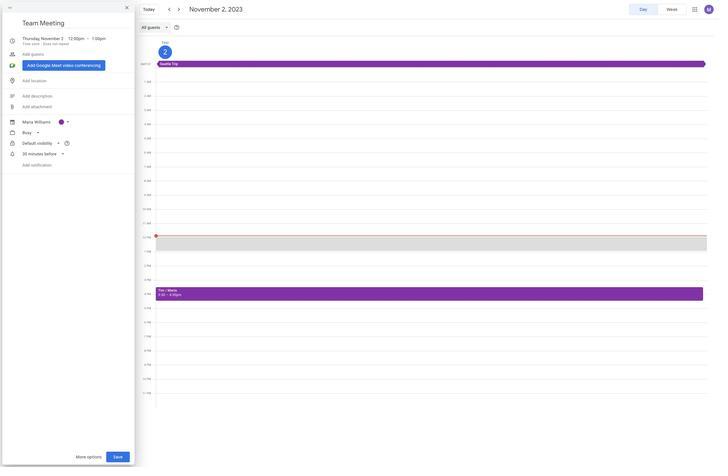 Task type: locate. For each thing, give the bounding box(es) containing it.
0 horizontal spatial –
[[87, 36, 89, 41]]

am down 5 am
[[147, 151, 151, 154]]

2,
[[222, 5, 227, 14]]

8 pm
[[144, 349, 151, 353]]

0 vertical spatial 5
[[144, 137, 146, 140]]

am up 5 am
[[147, 123, 151, 126]]

gmt-
[[141, 63, 147, 66]]

0 vertical spatial 3
[[144, 109, 146, 112]]

1 add from the top
[[22, 52, 30, 57]]

today
[[143, 7, 155, 12]]

1 vertical spatial 5
[[144, 307, 146, 310]]

2 11 from the top
[[143, 392, 146, 395]]

am down 6 am
[[147, 165, 151, 168]]

2 9 from the top
[[144, 363, 146, 367]]

1 vertical spatial 7
[[144, 335, 146, 338]]

row inside 2 grid
[[153, 68, 707, 408]]

add for add location
[[22, 78, 30, 83]]

1 horizontal spatial maria
[[168, 289, 177, 293]]

add inside add notification button
[[22, 163, 30, 168]]

9 am from the top
[[147, 194, 151, 197]]

1 vertical spatial 10
[[143, 378, 146, 381]]

6
[[144, 151, 146, 154], [144, 321, 146, 324]]

2 am
[[144, 94, 151, 98]]

0 vertical spatial 11
[[143, 222, 146, 225]]

7 am from the top
[[147, 165, 151, 168]]

0 vertical spatial november
[[189, 5, 220, 14]]

2 1 from the top
[[144, 250, 146, 253]]

0 vertical spatial maria
[[22, 120, 33, 125]]

add inside the add location dropdown button
[[22, 78, 30, 83]]

pm up 6 pm
[[147, 307, 151, 310]]

4 up 5 pm
[[144, 293, 146, 296]]

pm down 9 pm
[[147, 378, 151, 381]]

am for 3 am
[[147, 109, 151, 112]]

4 am from the top
[[147, 123, 151, 126]]

2 up repeat
[[61, 36, 63, 41]]

10 am
[[143, 208, 151, 211]]

pm for 6 pm
[[147, 321, 151, 324]]

1 3 from the top
[[144, 109, 146, 112]]

7 up 8 pm
[[144, 335, 146, 338]]

1 1 from the top
[[144, 80, 146, 83]]

5
[[144, 137, 146, 140], [144, 307, 146, 310]]

11 down the 10 pm on the bottom of the page
[[143, 392, 146, 395]]

0 vertical spatial 9
[[144, 194, 146, 197]]

option group
[[629, 4, 687, 15]]

pm up 9 pm
[[147, 349, 151, 353]]

seattle trip row
[[153, 61, 712, 68]]

11 pm from the top
[[147, 378, 151, 381]]

3 am from the top
[[147, 109, 151, 112]]

–
[[87, 36, 89, 41], [166, 293, 168, 297]]

2 inside thu 2
[[163, 48, 167, 57]]

pm up 7 pm
[[147, 321, 151, 324]]

4 for 4 am
[[144, 123, 146, 126]]

maria left williams
[[22, 120, 33, 125]]

to element
[[87, 36, 89, 42]]

add location
[[22, 78, 46, 83]]

pm left 3:30
[[147, 293, 151, 296]]

maria
[[22, 120, 33, 125], [168, 289, 177, 293]]

add location button
[[20, 76, 130, 86]]

add inside add description dropdown button
[[22, 94, 30, 99]]

– left "1:00pm"
[[87, 36, 89, 41]]

12:00pm – 1:00pm
[[68, 36, 106, 41]]

2 8 from the top
[[144, 349, 146, 353]]

pm up 2 pm
[[147, 250, 151, 253]]

week
[[667, 7, 678, 12]]

1
[[144, 80, 146, 83], [144, 250, 146, 253]]

5 am from the top
[[147, 137, 151, 140]]

10 for 10 pm
[[143, 378, 146, 381]]

am up 2 am
[[147, 80, 151, 83]]

6 down 5 am
[[144, 151, 146, 154]]

november 2, 2023
[[189, 5, 243, 14]]

4
[[144, 123, 146, 126], [144, 293, 146, 296]]

7 down 6 am
[[144, 165, 146, 168]]

2 4 from the top
[[144, 293, 146, 296]]

am
[[147, 80, 151, 83], [147, 94, 151, 98], [147, 109, 151, 112], [147, 123, 151, 126], [147, 137, 151, 140], [147, 151, 151, 154], [147, 165, 151, 168], [147, 179, 151, 183], [147, 194, 151, 197], [147, 208, 151, 211], [147, 222, 151, 225]]

2 7 from the top
[[144, 335, 146, 338]]

row containing tim / maria
[[153, 68, 707, 408]]

0 vertical spatial 4
[[144, 123, 146, 126]]

1 vertical spatial maria
[[168, 289, 177, 293]]

1 5 from the top
[[144, 137, 146, 140]]

1 10 from the top
[[143, 208, 146, 211]]

1 vertical spatial 1
[[144, 250, 146, 253]]

4 add from the top
[[22, 104, 30, 109]]

1 vertical spatial –
[[166, 293, 168, 297]]

11
[[143, 222, 146, 225], [143, 392, 146, 395]]

maria williams
[[22, 120, 51, 125]]

notification
[[31, 163, 51, 168]]

add guests
[[22, 52, 44, 57]]

9
[[144, 194, 146, 197], [144, 363, 146, 367]]

gmt-07
[[141, 63, 151, 66]]

7
[[144, 165, 146, 168], [144, 335, 146, 338]]

0 vertical spatial 8
[[144, 179, 146, 183]]

1 horizontal spatial –
[[166, 293, 168, 297]]

pm
[[147, 236, 151, 239], [147, 250, 151, 253], [147, 264, 151, 268], [147, 279, 151, 282], [147, 293, 151, 296], [147, 307, 151, 310], [147, 321, 151, 324], [147, 335, 151, 338], [147, 349, 151, 353], [147, 363, 151, 367], [147, 378, 151, 381], [147, 392, 151, 395]]

tim
[[158, 289, 164, 293]]

0 vertical spatial 10
[[143, 208, 146, 211]]

8
[[144, 179, 146, 183], [144, 349, 146, 353]]

1 vertical spatial 11
[[143, 392, 146, 395]]

1 6 from the top
[[144, 151, 146, 154]]

add left location on the left of the page
[[22, 78, 30, 83]]

pm down 8 pm
[[147, 363, 151, 367]]

1 9 from the top
[[144, 194, 146, 197]]

add left notification
[[22, 163, 30, 168]]

0 horizontal spatial november
[[41, 36, 60, 41]]

2 3 from the top
[[144, 279, 146, 282]]

add inside add guests dropdown button
[[22, 52, 30, 57]]

6 pm
[[144, 321, 151, 324]]

option group containing day
[[629, 4, 687, 15]]

6 up 7 pm
[[144, 321, 146, 324]]

– down "/"
[[166, 293, 168, 297]]

1 up 2 am
[[144, 80, 146, 83]]

5 up 6 am
[[144, 137, 146, 140]]

pm right "12"
[[147, 236, 151, 239]]

november up does
[[41, 36, 60, 41]]

1 vertical spatial november
[[41, 36, 60, 41]]

10 pm from the top
[[147, 363, 151, 367]]

add attachment button
[[20, 101, 54, 112]]

november left '2,'
[[189, 5, 220, 14]]

am for 6 am
[[147, 151, 151, 154]]

am for 7 am
[[147, 165, 151, 168]]

11 for 11 pm
[[143, 392, 146, 395]]

add down time
[[22, 52, 30, 57]]

3 for 3 am
[[144, 109, 146, 112]]

– inside tim / maria 3:30 – 4:30pm
[[166, 293, 168, 297]]

1 4 from the top
[[144, 123, 146, 126]]

3 down 2 pm
[[144, 279, 146, 282]]

8 for 8 am
[[144, 179, 146, 183]]

am down 2 am
[[147, 109, 151, 112]]

1 vertical spatial 3
[[144, 279, 146, 282]]

2 10 from the top
[[143, 378, 146, 381]]

3 for 3 pm
[[144, 279, 146, 282]]

None field
[[139, 22, 173, 33], [20, 127, 44, 138], [20, 138, 65, 149], [20, 149, 69, 159], [139, 22, 173, 33], [20, 127, 44, 138], [20, 138, 65, 149], [20, 149, 69, 159]]

2 down 1 am
[[144, 94, 146, 98]]

add inside add attachment button
[[22, 104, 30, 109]]

0 vertical spatial 1
[[144, 80, 146, 83]]

6 am from the top
[[147, 151, 151, 154]]

1 pm from the top
[[147, 236, 151, 239]]

1 for 1 pm
[[144, 250, 146, 253]]

pm for 4 pm
[[147, 293, 151, 296]]

3
[[144, 109, 146, 112], [144, 279, 146, 282]]

10 am from the top
[[147, 208, 151, 211]]

pm for 12 pm
[[147, 236, 151, 239]]

5 am
[[144, 137, 151, 140]]

maria inside tim / maria 3:30 – 4:30pm
[[168, 289, 177, 293]]

am down '7 am' at the top left of page
[[147, 179, 151, 183]]

1 vertical spatial 4
[[144, 293, 146, 296]]

cell containing tim / maria
[[154, 68, 707, 408]]

november
[[189, 5, 220, 14], [41, 36, 60, 41]]

1 vertical spatial 6
[[144, 321, 146, 324]]

5 pm from the top
[[147, 293, 151, 296]]

12 pm from the top
[[147, 392, 151, 395]]

6 pm from the top
[[147, 307, 151, 310]]

pm for 5 pm
[[147, 307, 151, 310]]

pm for 11 pm
[[147, 392, 151, 395]]

thu 2
[[162, 41, 169, 57]]

1 11 from the top
[[143, 222, 146, 225]]

pm down 2 pm
[[147, 279, 151, 282]]

1 8 from the top
[[144, 179, 146, 183]]

7 for 7 pm
[[144, 335, 146, 338]]

2 add from the top
[[22, 78, 30, 83]]

cell
[[154, 68, 707, 408]]

1 for 1 am
[[144, 80, 146, 83]]

10
[[143, 208, 146, 211], [143, 378, 146, 381]]

1 horizontal spatial november
[[189, 5, 220, 14]]

1 am from the top
[[147, 80, 151, 83]]

row
[[153, 68, 707, 408]]

4 up 5 am
[[144, 123, 146, 126]]

time
[[22, 42, 31, 46]]

8 pm from the top
[[147, 335, 151, 338]]

5 up 6 pm
[[144, 307, 146, 310]]

2 6 from the top
[[144, 321, 146, 324]]

10 for 10 am
[[143, 208, 146, 211]]

1 vertical spatial 9
[[144, 363, 146, 367]]

4 pm
[[144, 293, 151, 296]]

2 pm
[[144, 264, 151, 268]]

3 add from the top
[[22, 94, 30, 99]]

2 am from the top
[[147, 94, 151, 98]]

pm for 2 pm
[[147, 264, 151, 268]]

am down 8 am
[[147, 194, 151, 197]]

add
[[22, 52, 30, 57], [22, 78, 30, 83], [22, 94, 30, 99], [22, 104, 30, 109], [22, 163, 30, 168]]

thursday, november 2
[[22, 36, 63, 41]]

1 7 from the top
[[144, 165, 146, 168]]

am down 1 am
[[147, 94, 151, 98]]

10 up 11 am
[[143, 208, 146, 211]]

9 up 10 am
[[144, 194, 146, 197]]

11 am from the top
[[147, 222, 151, 225]]

3:30
[[158, 293, 165, 297]]

1 down "12"
[[144, 250, 146, 253]]

am for 9 am
[[147, 194, 151, 197]]

3 pm from the top
[[147, 264, 151, 268]]

does not repeat
[[43, 42, 69, 46]]

/
[[165, 289, 167, 293]]

2 5 from the top
[[144, 307, 146, 310]]

2
[[61, 36, 63, 41], [163, 48, 167, 57], [144, 94, 146, 98], [144, 264, 146, 268]]

4:30pm
[[169, 293, 181, 297]]

add description button
[[20, 91, 130, 101]]

maria up 4:30pm
[[168, 289, 177, 293]]

4 pm from the top
[[147, 279, 151, 282]]

pm for 8 pm
[[147, 349, 151, 353]]

2 grid
[[137, 36, 712, 467]]

add description
[[22, 94, 52, 99]]

pm up 3 pm
[[147, 264, 151, 268]]

am for 2 am
[[147, 94, 151, 98]]

2 pm from the top
[[147, 250, 151, 253]]

9 up the 10 pm on the bottom of the page
[[144, 363, 146, 367]]

8 am from the top
[[147, 179, 151, 183]]

0 vertical spatial 6
[[144, 151, 146, 154]]

10 up 11 pm
[[143, 378, 146, 381]]

0 vertical spatial 7
[[144, 165, 146, 168]]

add for add notification
[[22, 163, 30, 168]]

5 add from the top
[[22, 163, 30, 168]]

pm down the 10 pm on the bottom of the page
[[147, 392, 151, 395]]

8 down '7 am' at the top left of page
[[144, 179, 146, 183]]

9 for 9 pm
[[144, 363, 146, 367]]

pm up 8 pm
[[147, 335, 151, 338]]

8 up 9 pm
[[144, 349, 146, 353]]

am up 12 pm
[[147, 222, 151, 225]]

am up 6 am
[[147, 137, 151, 140]]

7 pm from the top
[[147, 321, 151, 324]]

add up add attachment
[[22, 94, 30, 99]]

guests
[[31, 52, 44, 57]]

add left 'attachment'
[[22, 104, 30, 109]]

2 down thu
[[163, 48, 167, 57]]

3 down 2 am
[[144, 109, 146, 112]]

11 up "12"
[[143, 222, 146, 225]]

Week radio
[[658, 4, 687, 15]]

9 pm from the top
[[147, 349, 151, 353]]

1 vertical spatial 8
[[144, 349, 146, 353]]

am down 9 am on the top left of the page
[[147, 208, 151, 211]]

12:00pm
[[68, 36, 84, 41]]



Task type: describe. For each thing, give the bounding box(es) containing it.
today button
[[139, 2, 159, 17]]

pm for 1 pm
[[147, 250, 151, 253]]

time zone
[[22, 42, 39, 46]]

7 pm
[[144, 335, 151, 338]]

6 for 6 pm
[[144, 321, 146, 324]]

0 vertical spatial –
[[87, 36, 89, 41]]

tim / maria 3:30 – 4:30pm
[[158, 289, 181, 297]]

pm for 10 pm
[[147, 378, 151, 381]]

11 pm
[[143, 392, 151, 395]]

pm for 9 pm
[[147, 363, 151, 367]]

cell inside 2 grid
[[154, 68, 707, 408]]

11 am
[[143, 222, 151, 225]]

add for add description
[[22, 94, 30, 99]]

thu
[[162, 41, 169, 45]]

9 pm
[[144, 363, 151, 367]]

am for 1 am
[[147, 80, 151, 83]]

12
[[143, 236, 146, 239]]

4 for 4 pm
[[144, 293, 146, 296]]

pm for 7 pm
[[147, 335, 151, 338]]

thursday, november 2, today element
[[158, 45, 172, 59]]

10 pm
[[143, 378, 151, 381]]

repeat
[[59, 42, 69, 46]]

Add title text field
[[22, 19, 130, 28]]

07
[[147, 63, 151, 66]]

add attachment
[[22, 104, 52, 109]]

5 for 5 pm
[[144, 307, 146, 310]]

1:00pm
[[92, 36, 106, 41]]

7 am
[[144, 165, 151, 168]]

seattle trip
[[160, 62, 178, 66]]

seattle
[[160, 62, 171, 66]]

am for 4 am
[[147, 123, 151, 126]]

trip
[[172, 62, 178, 66]]

add for add guests
[[22, 52, 30, 57]]

thursday,
[[22, 36, 40, 41]]

7 for 7 am
[[144, 165, 146, 168]]

8 for 8 pm
[[144, 349, 146, 353]]

2 up 3 pm
[[144, 264, 146, 268]]

0 horizontal spatial maria
[[22, 120, 33, 125]]

am for 11 am
[[147, 222, 151, 225]]

add for add attachment
[[22, 104, 30, 109]]

9 am
[[144, 194, 151, 197]]

not
[[52, 42, 58, 46]]

12 pm
[[143, 236, 151, 239]]

am for 10 am
[[147, 208, 151, 211]]

williams
[[34, 120, 51, 125]]

am for 8 am
[[147, 179, 151, 183]]

4 am
[[144, 123, 151, 126]]

Day radio
[[629, 4, 658, 15]]

does
[[43, 42, 51, 46]]

8 am
[[144, 179, 151, 183]]

seattle trip button
[[156, 61, 707, 67]]

description
[[31, 94, 52, 99]]

3 pm
[[144, 279, 151, 282]]

add notification button
[[20, 158, 54, 172]]

day
[[640, 7, 647, 12]]

attachment
[[31, 104, 52, 109]]

6 for 6 am
[[144, 151, 146, 154]]

3 am
[[144, 109, 151, 112]]

add notification
[[22, 163, 51, 168]]

am for 5 am
[[147, 137, 151, 140]]

11 for 11 am
[[143, 222, 146, 225]]

2023
[[228, 5, 243, 14]]

9 for 9 am
[[144, 194, 146, 197]]

pm for 3 pm
[[147, 279, 151, 282]]

location
[[31, 78, 46, 83]]

5 for 5 am
[[144, 137, 146, 140]]

5 pm
[[144, 307, 151, 310]]

add guests button
[[20, 49, 130, 60]]

1 am
[[144, 80, 151, 83]]

1 pm
[[144, 250, 151, 253]]

zone
[[32, 42, 39, 46]]

6 am
[[144, 151, 151, 154]]



Task type: vqa. For each thing, say whether or not it's contained in the screenshot.
heading
no



